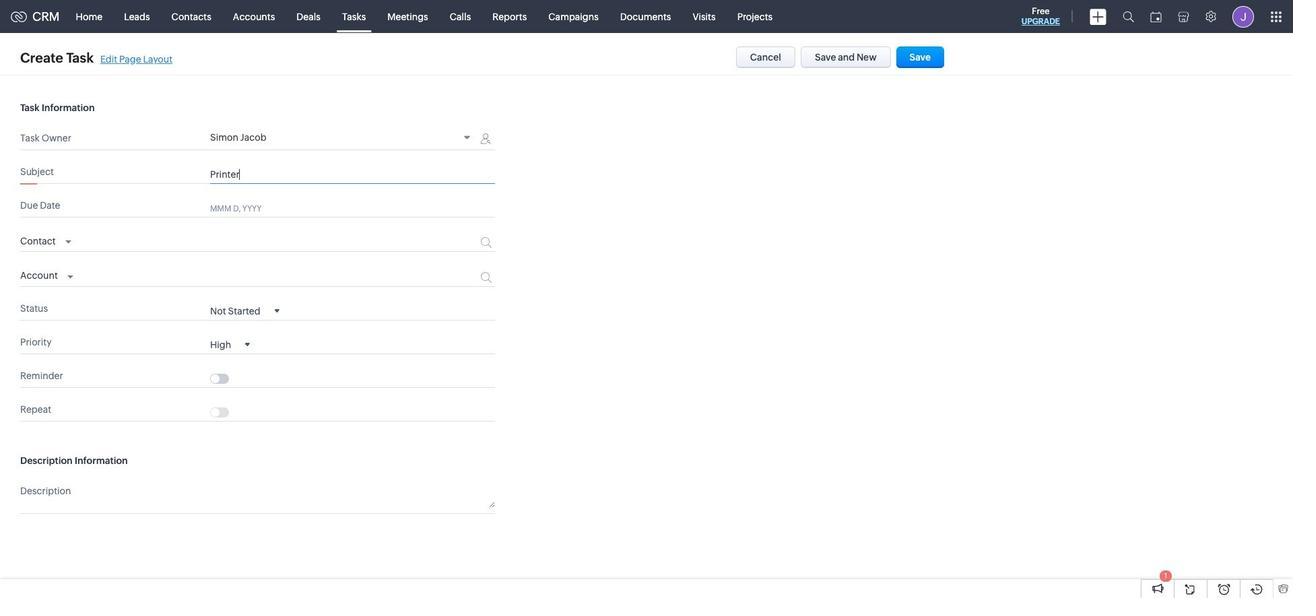 Task type: vqa. For each thing, say whether or not it's contained in the screenshot.
Search element
yes



Task type: describe. For each thing, give the bounding box(es) containing it.
create menu image
[[1090, 8, 1107, 25]]

search image
[[1123, 11, 1134, 22]]

calendar image
[[1151, 11, 1162, 22]]

create menu element
[[1082, 0, 1115, 33]]



Task type: locate. For each thing, give the bounding box(es) containing it.
profile element
[[1225, 0, 1262, 33]]

None text field
[[210, 483, 495, 508]]

None field
[[210, 132, 475, 145], [20, 232, 71, 248], [20, 267, 73, 283], [210, 305, 279, 316], [210, 338, 250, 350], [210, 132, 475, 145], [20, 232, 71, 248], [20, 267, 73, 283], [210, 305, 279, 316], [210, 338, 250, 350]]

profile image
[[1233, 6, 1254, 27]]

logo image
[[11, 11, 27, 22]]

mmm d, yyyy text field
[[210, 203, 452, 214]]

None button
[[736, 46, 796, 68], [801, 46, 891, 68], [896, 46, 944, 68], [736, 46, 796, 68], [801, 46, 891, 68], [896, 46, 944, 68]]

search element
[[1115, 0, 1143, 33]]

None text field
[[210, 169, 495, 180]]



